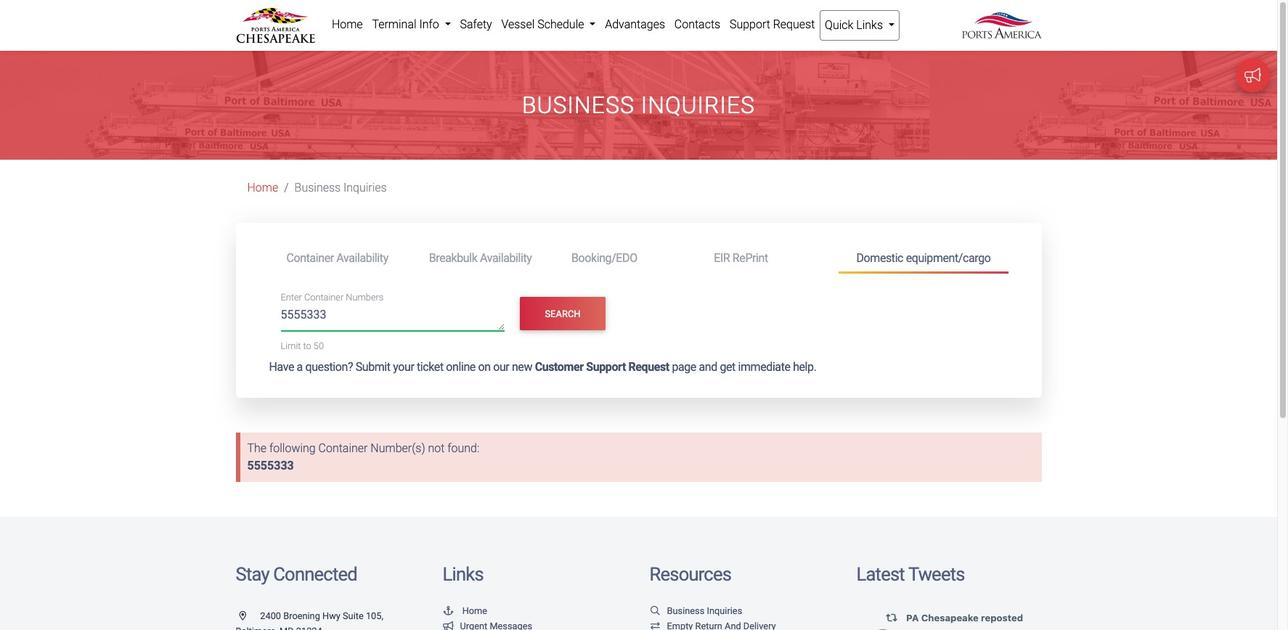 Task type: describe. For each thing, give the bounding box(es) containing it.
0 horizontal spatial links
[[443, 564, 484, 586]]

numbers
[[346, 292, 384, 303]]

support request
[[730, 17, 815, 31]]

number(s)
[[371, 442, 425, 456]]

vessel schedule link
[[497, 10, 601, 39]]

domestic
[[857, 251, 904, 265]]

0 vertical spatial request
[[773, 17, 815, 31]]

latest
[[857, 564, 905, 586]]

2 vertical spatial inquiries
[[707, 606, 743, 617]]

2 horizontal spatial home
[[463, 606, 488, 617]]

bullhorn image
[[443, 623, 454, 631]]

advantages link
[[601, 10, 670, 39]]

immediate
[[738, 360, 791, 374]]

to
[[303, 341, 311, 352]]

breakbulk availability
[[429, 251, 532, 265]]

advantages
[[605, 17, 665, 31]]

Enter Container Numbers text field
[[281, 307, 505, 331]]

connected
[[273, 564, 357, 586]]

quick
[[825, 18, 854, 32]]

and
[[699, 360, 718, 374]]

5555333
[[247, 459, 294, 473]]

booking/edo
[[572, 251, 638, 265]]

breakbulk
[[429, 251, 478, 265]]

1 horizontal spatial support
[[730, 17, 771, 31]]

found:
[[448, 442, 480, 456]]

limit to 50
[[281, 341, 324, 352]]

the following container number(s) not found: 5555333
[[247, 442, 480, 473]]

0 horizontal spatial home link
[[247, 181, 278, 195]]

ticket
[[417, 360, 444, 374]]

1 vertical spatial support
[[586, 360, 626, 374]]

suite
[[343, 611, 364, 622]]

baltimore,
[[236, 627, 277, 631]]

container availability
[[287, 251, 389, 265]]

support request link
[[725, 10, 820, 39]]

following
[[270, 442, 316, 456]]

equipment/cargo
[[906, 251, 991, 265]]

1 horizontal spatial business
[[522, 92, 635, 119]]

availability for container availability
[[337, 251, 389, 265]]

1 vertical spatial business inquiries
[[295, 181, 387, 195]]

2400 broening hwy suite 105, baltimore, md 21224 link
[[236, 611, 384, 631]]

contacts link
[[670, 10, 725, 39]]

1 vertical spatial inquiries
[[344, 181, 387, 195]]

quick links
[[825, 18, 886, 32]]

booking/edo link
[[554, 245, 697, 272]]

page
[[672, 360, 697, 374]]

have
[[269, 360, 294, 374]]

0 vertical spatial business inquiries
[[522, 92, 756, 119]]

1 vertical spatial business
[[295, 181, 341, 195]]

safety link
[[456, 10, 497, 39]]

2 horizontal spatial home link
[[443, 606, 488, 617]]

customer support request link
[[535, 360, 670, 374]]

new
[[512, 360, 533, 374]]

container availability link
[[269, 245, 412, 272]]



Task type: vqa. For each thing, say whether or not it's contained in the screenshot.
"ictf terminal info" to the top
no



Task type: locate. For each thing, give the bounding box(es) containing it.
21224
[[296, 627, 322, 631]]

container inside the following container number(s) not found: 5555333
[[319, 442, 368, 456]]

0 vertical spatial business
[[522, 92, 635, 119]]

request left page
[[629, 360, 670, 374]]

2 vertical spatial container
[[319, 442, 368, 456]]

1 vertical spatial request
[[629, 360, 670, 374]]

exchange image
[[650, 623, 661, 631]]

container right following
[[319, 442, 368, 456]]

1 vertical spatial home
[[247, 181, 278, 195]]

container right enter
[[304, 292, 344, 303]]

our
[[493, 360, 510, 374]]

1 vertical spatial container
[[304, 292, 344, 303]]

domestic equipment/cargo link
[[839, 245, 1009, 274]]

enter
[[281, 292, 302, 303]]

online
[[446, 360, 476, 374]]

breakbulk availability link
[[412, 245, 554, 272]]

question?
[[305, 360, 353, 374]]

resources
[[650, 564, 732, 586]]

0 vertical spatial inquiries
[[641, 92, 756, 119]]

0 vertical spatial support
[[730, 17, 771, 31]]

hwy
[[323, 611, 341, 622]]

2 vertical spatial business
[[667, 606, 705, 617]]

search image
[[650, 607, 661, 617]]

stay connected
[[236, 564, 357, 586]]

search button
[[520, 297, 606, 331]]

on
[[478, 360, 491, 374]]

domestic equipment/cargo
[[857, 251, 991, 265]]

0 horizontal spatial home
[[247, 181, 278, 195]]

stay
[[236, 564, 269, 586]]

eir reprint
[[714, 251, 768, 265]]

container
[[287, 251, 334, 265], [304, 292, 344, 303], [319, 442, 368, 456]]

home
[[332, 17, 363, 31], [247, 181, 278, 195], [463, 606, 488, 617]]

1 horizontal spatial availability
[[480, 251, 532, 265]]

quick links link
[[820, 10, 900, 41]]

105,
[[366, 611, 384, 622]]

eir
[[714, 251, 730, 265]]

0 vertical spatial links
[[857, 18, 883, 32]]

vessel
[[502, 17, 535, 31]]

schedule
[[538, 17, 584, 31]]

tweets
[[909, 564, 965, 586]]

availability up the "numbers"
[[337, 251, 389, 265]]

50
[[314, 341, 324, 352]]

0 horizontal spatial support
[[586, 360, 626, 374]]

a
[[297, 360, 303, 374]]

eir reprint link
[[697, 245, 839, 272]]

business
[[522, 92, 635, 119], [295, 181, 341, 195], [667, 606, 705, 617]]

customer
[[535, 360, 584, 374]]

0 horizontal spatial availability
[[337, 251, 389, 265]]

request left quick
[[773, 17, 815, 31]]

support right contacts
[[730, 17, 771, 31]]

2 horizontal spatial business
[[667, 606, 705, 617]]

md
[[280, 627, 294, 631]]

2 vertical spatial home
[[463, 606, 488, 617]]

terminal info link
[[368, 10, 456, 39]]

1 horizontal spatial links
[[857, 18, 883, 32]]

map marker alt image
[[239, 612, 258, 622]]

safety
[[460, 17, 492, 31]]

1 availability from the left
[[337, 251, 389, 265]]

latest tweets
[[857, 564, 965, 586]]

home link
[[327, 10, 368, 39], [247, 181, 278, 195], [443, 606, 488, 617]]

contacts
[[675, 17, 721, 31]]

inquiries
[[641, 92, 756, 119], [344, 181, 387, 195], [707, 606, 743, 617]]

request
[[773, 17, 815, 31], [629, 360, 670, 374]]

links up anchor icon
[[443, 564, 484, 586]]

2 vertical spatial business inquiries
[[667, 606, 743, 617]]

get
[[720, 360, 736, 374]]

links
[[857, 18, 883, 32], [443, 564, 484, 586]]

have a question? submit your ticket online on our new customer support request page and get immediate help.
[[269, 360, 817, 374]]

1 horizontal spatial home link
[[327, 10, 368, 39]]

links right quick
[[857, 18, 883, 32]]

2 vertical spatial home link
[[443, 606, 488, 617]]

1 horizontal spatial request
[[773, 17, 815, 31]]

terminal info
[[372, 17, 442, 31]]

info
[[419, 17, 439, 31]]

business inquiries link
[[650, 606, 743, 617]]

limit
[[281, 341, 301, 352]]

2 availability from the left
[[480, 251, 532, 265]]

broening
[[283, 611, 320, 622]]

enter container numbers
[[281, 292, 384, 303]]

availability right breakbulk
[[480, 251, 532, 265]]

terminal
[[372, 17, 417, 31]]

not
[[428, 442, 445, 456]]

anchor image
[[443, 607, 454, 617]]

submit
[[356, 360, 391, 374]]

0 vertical spatial home
[[332, 17, 363, 31]]

support
[[730, 17, 771, 31], [586, 360, 626, 374]]

availability
[[337, 251, 389, 265], [480, 251, 532, 265]]

0 horizontal spatial request
[[629, 360, 670, 374]]

your
[[393, 360, 414, 374]]

0 horizontal spatial business
[[295, 181, 341, 195]]

availability for breakbulk availability
[[480, 251, 532, 265]]

reprint
[[733, 251, 768, 265]]

business inquiries
[[522, 92, 756, 119], [295, 181, 387, 195], [667, 606, 743, 617]]

2400 broening hwy suite 105, baltimore, md 21224
[[236, 611, 384, 631]]

container up enter
[[287, 251, 334, 265]]

help.
[[793, 360, 817, 374]]

1 vertical spatial links
[[443, 564, 484, 586]]

0 vertical spatial home link
[[327, 10, 368, 39]]

2400
[[260, 611, 281, 622]]

1 horizontal spatial home
[[332, 17, 363, 31]]

search
[[545, 308, 581, 319]]

support right customer
[[586, 360, 626, 374]]

0 vertical spatial container
[[287, 251, 334, 265]]

1 vertical spatial home link
[[247, 181, 278, 195]]

the
[[247, 442, 267, 456]]

vessel schedule
[[502, 17, 587, 31]]



